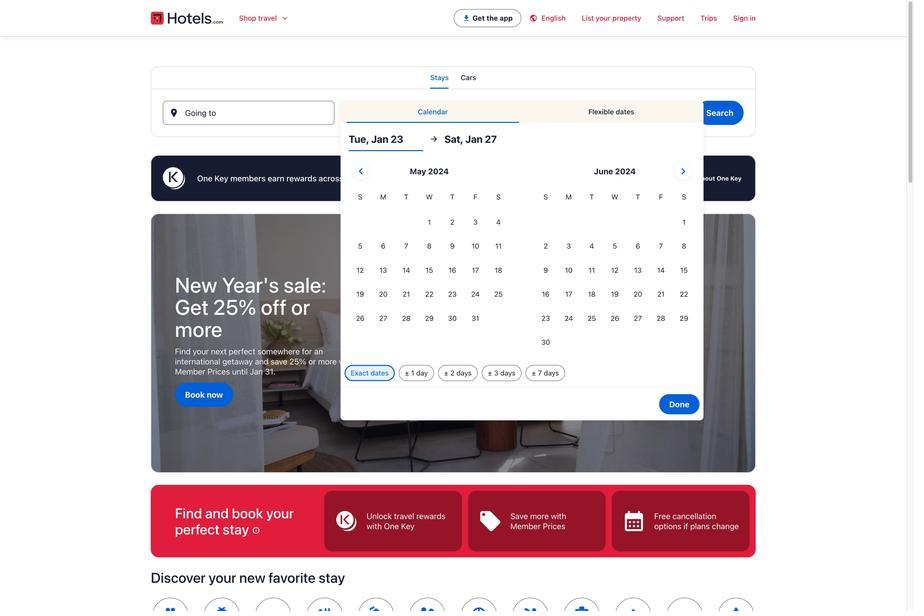 Task type: describe. For each thing, give the bounding box(es) containing it.
1 20 from the left
[[379, 290, 388, 299]]

the
[[487, 14, 498, 22]]

international
[[175, 357, 220, 366]]

21 inside june 2024 element
[[657, 290, 665, 299]]

3 out of 3 element
[[612, 491, 750, 552]]

june
[[594, 167, 613, 176]]

next
[[211, 347, 227, 356]]

2 t from the left
[[450, 193, 455, 201]]

unlock
[[367, 512, 392, 521]]

f for may 2024
[[474, 193, 477, 201]]

± 1 day
[[405, 369, 428, 377]]

learn about one key
[[679, 175, 742, 182]]

one key members earn rewards across expedia, hotels.com, and vrbo
[[197, 174, 461, 183]]

june 2024 element
[[534, 192, 696, 355]]

2 27 button from the left
[[626, 307, 650, 330]]

in
[[750, 14, 756, 22]]

favorite
[[269, 570, 316, 586]]

0 horizontal spatial 25%
[[213, 295, 256, 320]]

free cancellation options if plans change
[[654, 512, 739, 531]]

find and book your perfect stay
[[175, 505, 294, 538]]

1 t from the left
[[404, 193, 409, 201]]

flexible dates link
[[525, 101, 698, 123]]

0 horizontal spatial 18 button
[[487, 259, 510, 282]]

stay inside 'find and book your perfect stay'
[[223, 521, 249, 538]]

0 horizontal spatial rewards
[[286, 174, 317, 183]]

trips link
[[693, 8, 725, 28]]

and inside new year's sale: get 25% off or more find your next perfect somewhere for an international getaway and save 25% or more with member prices until jan 31.
[[255, 357, 269, 366]]

4 for 4 button to the left
[[496, 218, 501, 226]]

2 5 button from the left
[[603, 235, 626, 258]]

change
[[712, 522, 739, 531]]

cars link
[[461, 67, 476, 89]]

1 vertical spatial or
[[308, 357, 316, 366]]

tab list containing calendar
[[341, 101, 704, 123]]

4 t from the left
[[636, 193, 640, 201]]

property
[[613, 14, 641, 22]]

1 horizontal spatial 3
[[494, 369, 498, 377]]

member inside new year's sale: get 25% off or more find your next perfect somewhere for an international getaway and save 25% or more with member prices until jan 31.
[[175, 367, 205, 376]]

2 12 button from the left
[[603, 259, 626, 282]]

1 6 button from the left
[[372, 235, 395, 258]]

2 inside may 2024 element
[[450, 218, 455, 226]]

travel for unlock
[[394, 512, 414, 521]]

xsmall image
[[252, 527, 260, 535]]

find inside 'find and book your perfect stay'
[[175, 505, 202, 522]]

days for ± 3 days
[[500, 369, 516, 377]]

travel for shop
[[258, 14, 277, 22]]

2 6 button from the left
[[626, 235, 650, 258]]

members
[[230, 174, 266, 183]]

31
[[472, 314, 479, 323]]

4 for rightmost 4 button
[[590, 242, 594, 250]]

your inside new year's sale: get 25% off or more find your next perfect somewhere for an international getaway and save 25% or more with member prices until jan 31.
[[193, 347, 209, 356]]

6 for first 6 button from the right
[[636, 242, 640, 250]]

save
[[271, 357, 287, 366]]

1 vertical spatial 10 button
[[557, 259, 580, 282]]

flexible dates
[[588, 108, 634, 116]]

21 inside may 2024 element
[[403, 290, 410, 299]]

prices inside save more with member prices
[[543, 522, 566, 531]]

new
[[175, 272, 217, 297]]

vrbo
[[443, 174, 461, 183]]

1 13 button from the left
[[372, 259, 395, 282]]

12 for second "12" button from the right
[[357, 266, 364, 274]]

± 2 days
[[444, 369, 472, 377]]

0 horizontal spatial 25 button
[[487, 283, 510, 306]]

19 inside may 2024 element
[[356, 290, 364, 299]]

2 28 button from the left
[[650, 307, 673, 330]]

about
[[698, 175, 715, 182]]

list your property
[[582, 14, 641, 22]]

search
[[706, 108, 734, 118]]

0 vertical spatial 10 button
[[464, 235, 487, 258]]

discover your new favorite stay
[[151, 570, 345, 586]]

2 15 button from the left
[[673, 259, 696, 282]]

unlock travel rewards with one key
[[367, 512, 446, 531]]

0 horizontal spatial one
[[197, 174, 212, 183]]

days for ± 2 days
[[456, 369, 472, 377]]

2 vertical spatial 2
[[450, 369, 455, 377]]

w for june
[[612, 193, 618, 201]]

done button
[[659, 395, 700, 415]]

6 for second 6 button from right
[[381, 242, 386, 250]]

1 horizontal spatial 30 button
[[534, 331, 557, 354]]

shop travel button
[[231, 8, 297, 28]]

application inside "new year's sale: get 25% off or more" 'main content'
[[349, 159, 696, 355]]

1 for first 1 button from the left
[[428, 218, 431, 226]]

0 horizontal spatial 23 button
[[441, 283, 464, 306]]

options
[[654, 522, 682, 531]]

2 7 button from the left
[[650, 235, 673, 258]]

0 horizontal spatial 9 button
[[441, 235, 464, 258]]

1 horizontal spatial stay
[[319, 570, 345, 586]]

0 vertical spatial and
[[427, 174, 441, 183]]

plans
[[690, 522, 710, 531]]

1 19 button from the left
[[349, 283, 372, 306]]

new year's sale: get 25% off or more find your next perfect somewhere for an international getaway and save 25% or more with member prices until jan 31.
[[175, 272, 354, 376]]

1 21 button from the left
[[395, 283, 418, 306]]

search button
[[696, 101, 744, 125]]

0 horizontal spatial 1
[[411, 369, 414, 377]]

0 vertical spatial 2 button
[[441, 211, 464, 234]]

book now
[[185, 390, 223, 400]]

14 inside june 2024 element
[[657, 266, 665, 274]]

for
[[302, 347, 312, 356]]

0 vertical spatial or
[[291, 295, 310, 320]]

13 for 2nd "13" 'button' from right
[[380, 266, 387, 274]]

2 13 button from the left
[[626, 259, 650, 282]]

sign
[[733, 14, 748, 22]]

support link
[[649, 8, 693, 28]]

jan right -
[[395, 112, 408, 122]]

0 horizontal spatial 4 button
[[487, 211, 510, 234]]

26 inside may 2024 element
[[356, 314, 365, 323]]

sat,
[[445, 133, 463, 145]]

9 inside june 2024 element
[[544, 266, 548, 274]]

your inside 'find and book your perfect stay'
[[266, 505, 294, 522]]

1 horizontal spatial 11 button
[[580, 259, 603, 282]]

1 27 button from the left
[[372, 307, 395, 330]]

may 2024
[[410, 167, 449, 176]]

1 horizontal spatial more
[[318, 357, 337, 366]]

book
[[232, 505, 263, 522]]

if
[[684, 522, 688, 531]]

2 20 button from the left
[[626, 283, 650, 306]]

1 horizontal spatial 17 button
[[557, 283, 580, 306]]

0 vertical spatial 24 button
[[464, 283, 487, 306]]

tue, jan 23 button
[[349, 127, 423, 151]]

save more with member prices
[[510, 512, 566, 531]]

14 inside may 2024 element
[[403, 266, 410, 274]]

1 horizontal spatial 7
[[538, 369, 542, 377]]

support
[[658, 14, 684, 22]]

10 for bottommost 10 button
[[565, 266, 573, 274]]

1 s from the left
[[358, 193, 362, 201]]

expedia,
[[346, 174, 378, 183]]

1 out of 3 element
[[324, 491, 462, 552]]

14 button inside may 2024 element
[[395, 259, 418, 282]]

cancellation
[[673, 512, 716, 521]]

1 horizontal spatial 23 button
[[534, 307, 557, 330]]

tue,
[[349, 133, 369, 145]]

exact dates
[[351, 369, 389, 377]]

calendar link
[[347, 101, 519, 123]]

14 button inside june 2024 element
[[650, 259, 673, 282]]

done
[[669, 400, 690, 409]]

exact
[[351, 369, 369, 377]]

31.
[[265, 367, 276, 376]]

8 for first 8 button from the right
[[682, 242, 686, 250]]

may
[[410, 167, 426, 176]]

27 inside june 2024 element
[[634, 314, 642, 323]]

1 22 button from the left
[[418, 283, 441, 306]]

28 inside june 2024 element
[[657, 314, 665, 323]]

with inside unlock travel rewards with one key
[[367, 522, 382, 531]]

2 21 button from the left
[[650, 283, 673, 306]]

± 7 days
[[532, 369, 559, 377]]

list
[[582, 14, 594, 22]]

discover
[[151, 570, 206, 586]]

stays link
[[430, 67, 449, 89]]

0 vertical spatial 3 button
[[464, 211, 487, 234]]

2024 for may 2024
[[428, 167, 449, 176]]

find inside new year's sale: get 25% off or more find your next perfect somewhere for an international getaway and save 25% or more with member prices until jan 31.
[[175, 347, 191, 356]]

cars
[[461, 73, 476, 82]]

2 29 button from the left
[[673, 307, 696, 330]]

one inside unlock travel rewards with one key
[[384, 522, 399, 531]]

18 for the leftmost the 18 button
[[495, 266, 502, 274]]

across
[[319, 174, 343, 183]]

-
[[390, 112, 393, 122]]

± 3 days
[[488, 369, 516, 377]]

trips
[[701, 14, 717, 22]]

0 horizontal spatial 17 button
[[464, 259, 487, 282]]

12 for 2nd "12" button from left
[[611, 266, 619, 274]]

save
[[510, 512, 528, 521]]

english
[[542, 14, 566, 22]]

and inside 'find and book your perfect stay'
[[205, 505, 229, 522]]

somewhere
[[258, 347, 300, 356]]

get the app
[[473, 14, 513, 22]]

jan left -
[[363, 112, 376, 122]]

hotels.com,
[[380, 174, 425, 183]]

sign in
[[733, 14, 756, 22]]

0 vertical spatial 30 button
[[441, 307, 464, 330]]

sat, jan 27 button
[[445, 127, 519, 151]]

1 vertical spatial 9 button
[[534, 259, 557, 282]]

getaway
[[222, 357, 253, 366]]

free
[[654, 512, 671, 521]]

list your property link
[[574, 8, 649, 28]]

0 horizontal spatial 11 button
[[487, 235, 510, 258]]

small image
[[529, 14, 542, 22]]

16 for 16 button inside the june 2024 element
[[542, 290, 550, 299]]

13 for first "13" 'button' from the right
[[634, 266, 642, 274]]

download the app button image
[[462, 14, 471, 22]]

1 horizontal spatial 3 button
[[557, 235, 580, 258]]



Task type: locate. For each thing, give the bounding box(es) containing it.
travel right unlock
[[394, 512, 414, 521]]

0 horizontal spatial 13 button
[[372, 259, 395, 282]]

18 for the right the 18 button
[[588, 290, 596, 299]]

your inside "link"
[[596, 14, 611, 22]]

days left ± 3 days
[[456, 369, 472, 377]]

2 29 from the left
[[680, 314, 688, 323]]

next month image
[[677, 165, 689, 177]]

0 horizontal spatial 13
[[380, 266, 387, 274]]

29
[[425, 314, 434, 323], [680, 314, 688, 323]]

30 inside june 2024 element
[[541, 338, 550, 347]]

or down 'for'
[[308, 357, 316, 366]]

previous month image
[[355, 165, 367, 177]]

± right ± 2 days
[[488, 369, 492, 377]]

prices
[[207, 367, 230, 376], [543, 522, 566, 531]]

dates for exact dates
[[371, 369, 389, 377]]

2 out of 3 element
[[468, 491, 606, 552]]

5 inside may 2024 element
[[358, 242, 362, 250]]

book now link
[[175, 383, 233, 407]]

1 horizontal spatial m
[[566, 193, 572, 201]]

2 6 from the left
[[636, 242, 640, 250]]

0 vertical spatial 18
[[495, 266, 502, 274]]

1 22 from the left
[[425, 290, 434, 299]]

with down unlock
[[367, 522, 382, 531]]

days left ± 7 days
[[500, 369, 516, 377]]

1 horizontal spatial 16
[[542, 290, 550, 299]]

1 horizontal spatial 18 button
[[580, 283, 603, 306]]

8 inside may 2024 element
[[427, 242, 432, 250]]

2 19 from the left
[[611, 290, 619, 299]]

12 inside may 2024 element
[[357, 266, 364, 274]]

28 inside may 2024 element
[[402, 314, 411, 323]]

3 button
[[464, 211, 487, 234], [557, 235, 580, 258]]

member inside save more with member prices
[[510, 522, 541, 531]]

travel left trailing icon
[[258, 14, 277, 22]]

f for june 2024
[[659, 193, 663, 201]]

2 1 button from the left
[[673, 211, 696, 234]]

stays
[[430, 73, 449, 82]]

18 inside june 2024 element
[[588, 290, 596, 299]]

may 2024 element
[[349, 192, 510, 331]]

± for ± 1 day
[[405, 369, 409, 377]]

7 inside june 2024 element
[[659, 242, 663, 250]]

1 vertical spatial 25
[[588, 314, 596, 323]]

3 t from the left
[[590, 193, 594, 201]]

11 button
[[487, 235, 510, 258], [580, 259, 603, 282]]

0 horizontal spatial 2 button
[[441, 211, 464, 234]]

f inside may 2024 element
[[474, 193, 477, 201]]

2 5 from the left
[[613, 242, 617, 250]]

0 horizontal spatial 7
[[404, 242, 408, 250]]

1 28 from the left
[[402, 314, 411, 323]]

0 horizontal spatial 7 button
[[395, 235, 418, 258]]

31 button
[[464, 307, 487, 330]]

2 20 from the left
[[634, 290, 642, 299]]

0 horizontal spatial key
[[215, 174, 228, 183]]

24 for the right 24 button
[[565, 314, 573, 323]]

8
[[427, 242, 432, 250], [682, 242, 686, 250]]

jan inside new year's sale: get 25% off or more find your next perfect somewhere for an international getaway and save 25% or more with member prices until jan 31.
[[250, 367, 263, 376]]

16 for 16 button in may 2024 element
[[449, 266, 456, 274]]

0 vertical spatial rewards
[[286, 174, 317, 183]]

1 21 from the left
[[403, 290, 410, 299]]

1 8 from the left
[[427, 242, 432, 250]]

22 for 2nd 22 button
[[680, 290, 688, 299]]

and right may
[[427, 174, 441, 183]]

11 for leftmost 11 button
[[495, 242, 502, 250]]

29 inside may 2024 element
[[425, 314, 434, 323]]

learn
[[679, 175, 696, 182]]

3 for the right 3 button
[[567, 242, 571, 250]]

jan left 31.
[[250, 367, 263, 376]]

t
[[404, 193, 409, 201], [450, 193, 455, 201], [590, 193, 594, 201], [636, 193, 640, 201]]

23 inside button
[[391, 133, 403, 145]]

30 inside may 2024 element
[[448, 314, 457, 323]]

days right ± 3 days
[[544, 369, 559, 377]]

0 vertical spatial 4
[[496, 218, 501, 226]]

one left members
[[197, 174, 212, 183]]

perfect inside 'find and book your perfect stay'
[[175, 521, 220, 538]]

2024 right june
[[615, 167, 636, 176]]

shop
[[239, 14, 256, 22]]

off
[[261, 295, 287, 320]]

19 inside june 2024 element
[[611, 290, 619, 299]]

prices inside new year's sale: get 25% off or more find your next perfect somewhere for an international getaway and save 25% or more with member prices until jan 31.
[[207, 367, 230, 376]]

0 horizontal spatial 8 button
[[418, 235, 441, 258]]

0 vertical spatial 18 button
[[487, 259, 510, 282]]

27 inside button
[[411, 112, 420, 122]]

1 horizontal spatial w
[[612, 193, 618, 201]]

1 horizontal spatial 12
[[611, 266, 619, 274]]

27 button
[[372, 307, 395, 330], [626, 307, 650, 330]]

one
[[197, 174, 212, 183], [717, 175, 729, 182], [384, 522, 399, 531]]

your up international
[[193, 347, 209, 356]]

1 inside may 2024 element
[[428, 218, 431, 226]]

sat, jan 27
[[445, 133, 497, 145]]

sign in button
[[725, 8, 764, 28]]

9
[[450, 242, 455, 250], [544, 266, 548, 274]]

2 15 from the left
[[680, 266, 688, 274]]

t down vrbo
[[450, 193, 455, 201]]

27 inside may 2024 element
[[379, 314, 387, 323]]

flexible
[[588, 108, 614, 116]]

5 inside june 2024 element
[[613, 242, 617, 250]]

11 inside may 2024 element
[[495, 242, 502, 250]]

1 1 button from the left
[[418, 211, 441, 234]]

12
[[357, 266, 364, 274], [611, 266, 619, 274]]

0 horizontal spatial 6 button
[[372, 235, 395, 258]]

rewards
[[286, 174, 317, 183], [416, 512, 446, 521]]

1 29 from the left
[[425, 314, 434, 323]]

6
[[381, 242, 386, 250], [636, 242, 640, 250]]

4 button
[[487, 211, 510, 234], [580, 235, 603, 258]]

21 button
[[395, 283, 418, 306], [650, 283, 673, 306]]

1 29 button from the left
[[418, 307, 441, 330]]

or right off
[[291, 295, 310, 320]]

with right save
[[551, 512, 566, 521]]

an
[[314, 347, 323, 356]]

1 horizontal spatial get
[[473, 14, 485, 22]]

10 inside may 2024 element
[[472, 242, 479, 250]]

16 button
[[441, 259, 464, 282], [534, 283, 557, 306]]

member down international
[[175, 367, 205, 376]]

20 button
[[372, 283, 395, 306], [626, 283, 650, 306]]

your right book
[[266, 505, 294, 522]]

0 horizontal spatial 30 button
[[441, 307, 464, 330]]

25 inside may 2024 element
[[494, 290, 503, 299]]

m for june
[[566, 193, 572, 201]]

18 button
[[487, 259, 510, 282], [580, 283, 603, 306]]

your right list at the right of the page
[[596, 14, 611, 22]]

2 8 button from the left
[[673, 235, 696, 258]]

2 28 from the left
[[657, 314, 665, 323]]

1 12 from the left
[[357, 266, 364, 274]]

2 21 from the left
[[657, 290, 665, 299]]

25
[[494, 290, 503, 299], [588, 314, 596, 323]]

0 vertical spatial 9
[[450, 242, 455, 250]]

perfect inside new year's sale: get 25% off or more find your next perfect somewhere for an international getaway and save 25% or more with member prices until jan 31.
[[229, 347, 255, 356]]

stay left xsmall icon
[[223, 521, 249, 538]]

2 26 button from the left
[[603, 307, 626, 330]]

english button
[[521, 8, 574, 28]]

1 horizontal spatial 24 button
[[557, 307, 580, 330]]

1 vertical spatial 17 button
[[557, 283, 580, 306]]

1 horizontal spatial 21
[[657, 290, 665, 299]]

earn
[[268, 174, 284, 183]]

application containing may 2024
[[349, 159, 696, 355]]

t down june 2024
[[636, 193, 640, 201]]

w
[[426, 193, 433, 201], [612, 193, 618, 201]]

2024 for june 2024
[[615, 167, 636, 176]]

jan inside 'button'
[[465, 133, 483, 145]]

0 horizontal spatial 26 button
[[349, 307, 372, 330]]

15 for 1st 15 button from the right
[[680, 266, 688, 274]]

2 2024 from the left
[[615, 167, 636, 176]]

25 inside june 2024 element
[[588, 314, 596, 323]]

2 14 from the left
[[657, 266, 665, 274]]

3 days from the left
[[544, 369, 559, 377]]

2 horizontal spatial one
[[717, 175, 729, 182]]

18 inside may 2024 element
[[495, 266, 502, 274]]

2 days from the left
[[500, 369, 516, 377]]

and
[[427, 174, 441, 183], [255, 357, 269, 366], [205, 505, 229, 522]]

30 button up ± 7 days
[[534, 331, 557, 354]]

1 find from the top
[[175, 347, 191, 356]]

15 inside may 2024 element
[[426, 266, 433, 274]]

11 inside june 2024 element
[[589, 266, 595, 274]]

0 horizontal spatial 5
[[358, 242, 362, 250]]

0 vertical spatial dates
[[616, 108, 634, 116]]

days for ± 7 days
[[544, 369, 559, 377]]

tab list containing stays
[[151, 67, 756, 89]]

1 horizontal spatial one
[[384, 522, 399, 531]]

1 19 from the left
[[356, 290, 364, 299]]

2 vertical spatial with
[[367, 522, 382, 531]]

2 8 from the left
[[682, 242, 686, 250]]

15 button
[[418, 259, 441, 282], [673, 259, 696, 282]]

dates right exact
[[371, 369, 389, 377]]

2 19 button from the left
[[603, 283, 626, 306]]

day
[[416, 369, 428, 377]]

23 inside june 2024 element
[[542, 314, 550, 323]]

1 vertical spatial perfect
[[175, 521, 220, 538]]

2 horizontal spatial key
[[731, 175, 742, 182]]

0 horizontal spatial 10 button
[[464, 235, 487, 258]]

more inside save more with member prices
[[530, 512, 549, 521]]

jan inside button
[[371, 133, 389, 145]]

0 horizontal spatial 9
[[450, 242, 455, 250]]

1 horizontal spatial 13
[[634, 266, 642, 274]]

0 vertical spatial 23 button
[[441, 283, 464, 306]]

23 inside button
[[378, 112, 388, 122]]

1
[[428, 218, 431, 226], [683, 218, 686, 226], [411, 369, 414, 377]]

1 horizontal spatial 2024
[[615, 167, 636, 176]]

2 horizontal spatial 1
[[683, 218, 686, 226]]

4 ± from the left
[[532, 369, 536, 377]]

with
[[339, 357, 354, 366], [551, 512, 566, 521], [367, 522, 382, 531]]

1 horizontal spatial 13 button
[[626, 259, 650, 282]]

or
[[291, 295, 310, 320], [308, 357, 316, 366]]

tab list up calendar
[[151, 67, 756, 89]]

your left the new
[[209, 570, 236, 586]]

±
[[405, 369, 409, 377], [444, 369, 448, 377], [488, 369, 492, 377], [532, 369, 536, 377]]

1 28 button from the left
[[395, 307, 418, 330]]

27 inside 'button'
[[485, 133, 497, 145]]

tue, jan 23
[[349, 133, 403, 145]]

2024 right may
[[428, 167, 449, 176]]

2 find from the top
[[175, 505, 202, 522]]

jan right sat,
[[465, 133, 483, 145]]

1 w from the left
[[426, 193, 433, 201]]

stay
[[223, 521, 249, 538], [319, 570, 345, 586]]

3 inside june 2024 element
[[567, 242, 571, 250]]

2 vertical spatial 3
[[494, 369, 498, 377]]

member down save
[[510, 522, 541, 531]]

2 26 from the left
[[611, 314, 619, 323]]

1 ± from the left
[[405, 369, 409, 377]]

2 12 from the left
[[611, 266, 619, 274]]

2 14 button from the left
[[650, 259, 673, 282]]

with up exact
[[339, 357, 354, 366]]

2 22 from the left
[[680, 290, 688, 299]]

0 horizontal spatial member
[[175, 367, 205, 376]]

± for ± 3 days
[[488, 369, 492, 377]]

26 inside june 2024 element
[[611, 314, 619, 323]]

10
[[472, 242, 479, 250], [565, 266, 573, 274]]

directional image
[[429, 135, 438, 144]]

1 26 button from the left
[[349, 307, 372, 330]]

2
[[450, 218, 455, 226], [544, 242, 548, 250], [450, 369, 455, 377]]

11
[[495, 242, 502, 250], [589, 266, 595, 274]]

0 horizontal spatial more
[[175, 317, 222, 342]]

dates
[[616, 108, 634, 116], [371, 369, 389, 377]]

key inside unlock travel rewards with one key
[[401, 522, 415, 531]]

14
[[403, 266, 410, 274], [657, 266, 665, 274]]

find
[[175, 347, 191, 356], [175, 505, 202, 522]]

5
[[358, 242, 362, 250], [613, 242, 617, 250]]

w down june 2024
[[612, 193, 618, 201]]

1 horizontal spatial 25%
[[290, 357, 306, 366]]

3 s from the left
[[544, 193, 548, 201]]

1 2024 from the left
[[428, 167, 449, 176]]

2 s from the left
[[496, 193, 501, 201]]

1 vertical spatial 25 button
[[580, 307, 603, 330]]

6 inside june 2024 element
[[636, 242, 640, 250]]

7 for first the 7 button from right
[[659, 242, 663, 250]]

member
[[175, 367, 205, 376], [510, 522, 541, 531]]

1 for 1st 1 button from the right
[[683, 218, 686, 226]]

tab list
[[151, 67, 756, 89], [341, 101, 704, 123]]

24 for 24 button to the top
[[471, 290, 480, 299]]

w down 'may 2024' at the left
[[426, 193, 433, 201]]

1 vertical spatial 24
[[565, 314, 573, 323]]

and up 31.
[[255, 357, 269, 366]]

m
[[380, 193, 386, 201], [566, 193, 572, 201]]

13 inside june 2024 element
[[634, 266, 642, 274]]

1 horizontal spatial 24
[[565, 314, 573, 323]]

1 12 button from the left
[[349, 259, 372, 282]]

new
[[239, 570, 266, 586]]

w inside may 2024 element
[[426, 193, 433, 201]]

1 14 from the left
[[403, 266, 410, 274]]

0 horizontal spatial 14
[[403, 266, 410, 274]]

7 button
[[395, 235, 418, 258], [650, 235, 673, 258]]

1 vertical spatial 16
[[542, 290, 550, 299]]

1 horizontal spatial 19
[[611, 290, 619, 299]]

calendar
[[418, 108, 448, 116]]

shop travel
[[239, 14, 277, 22]]

1 m from the left
[[380, 193, 386, 201]]

w for may
[[426, 193, 433, 201]]

0 horizontal spatial 28 button
[[395, 307, 418, 330]]

2 inside june 2024 element
[[544, 242, 548, 250]]

get the app link
[[454, 9, 521, 27]]

0 vertical spatial 16 button
[[441, 259, 464, 282]]

1 horizontal spatial 26
[[611, 314, 619, 323]]

12 inside june 2024 element
[[611, 266, 619, 274]]

1 horizontal spatial 4 button
[[580, 235, 603, 258]]

travel inside dropdown button
[[258, 14, 277, 22]]

travel inside unlock travel rewards with one key
[[394, 512, 414, 521]]

1 8 button from the left
[[418, 235, 441, 258]]

17
[[472, 266, 479, 274], [565, 290, 572, 299]]

sale:
[[284, 272, 326, 297]]

days
[[456, 369, 472, 377], [500, 369, 516, 377], [544, 369, 559, 377]]

w inside june 2024 element
[[612, 193, 618, 201]]

± left day
[[405, 369, 409, 377]]

17 inside may 2024 element
[[472, 266, 479, 274]]

m for may
[[380, 193, 386, 201]]

0 horizontal spatial stay
[[223, 521, 249, 538]]

4 s from the left
[[682, 193, 686, 201]]

0 vertical spatial 17
[[472, 266, 479, 274]]

22 inside june 2024 element
[[680, 290, 688, 299]]

17 inside june 2024 element
[[565, 290, 572, 299]]

trailing image
[[281, 14, 289, 22]]

now
[[207, 390, 223, 400]]

0 vertical spatial 9 button
[[441, 235, 464, 258]]

9 inside may 2024 element
[[450, 242, 455, 250]]

book
[[185, 390, 205, 400]]

2 m from the left
[[566, 193, 572, 201]]

travel
[[258, 14, 277, 22], [394, 512, 414, 521]]

1 horizontal spatial 9 button
[[534, 259, 557, 282]]

1 horizontal spatial 22 button
[[673, 283, 696, 306]]

± right day
[[444, 369, 448, 377]]

more down an
[[318, 357, 337, 366]]

13 inside may 2024 element
[[380, 266, 387, 274]]

1 horizontal spatial 28
[[657, 314, 665, 323]]

with inside new year's sale: get 25% off or more find your next perfect somewhere for an international getaway and save 25% or more with member prices until jan 31.
[[339, 357, 354, 366]]

2 22 button from the left
[[673, 283, 696, 306]]

m inside june 2024 element
[[566, 193, 572, 201]]

7 inside may 2024 element
[[404, 242, 408, 250]]

29 button
[[418, 307, 441, 330], [673, 307, 696, 330]]

± right ± 3 days
[[532, 369, 536, 377]]

0 vertical spatial 25
[[494, 290, 503, 299]]

get inside new year's sale: get 25% off or more find your next perfect somewhere for an international getaway and save 25% or more with member prices until jan 31.
[[175, 295, 209, 320]]

1 15 from the left
[[426, 266, 433, 274]]

1 5 from the left
[[358, 242, 362, 250]]

10 button
[[464, 235, 487, 258], [557, 259, 580, 282]]

1 vertical spatial stay
[[319, 570, 345, 586]]

1 days from the left
[[456, 369, 472, 377]]

3 inside may 2024 element
[[473, 218, 478, 226]]

± for ± 2 days
[[444, 369, 448, 377]]

6 inside may 2024 element
[[381, 242, 386, 250]]

2 f from the left
[[659, 193, 663, 201]]

± for ± 7 days
[[532, 369, 536, 377]]

rewards inside unlock travel rewards with one key
[[416, 512, 446, 521]]

0 vertical spatial stay
[[223, 521, 249, 538]]

0 horizontal spatial 3
[[473, 218, 478, 226]]

1 horizontal spatial days
[[500, 369, 516, 377]]

jan right tue,
[[371, 133, 389, 145]]

until
[[232, 367, 248, 376]]

23 inside may 2024 element
[[448, 290, 457, 299]]

15 for 1st 15 button from left
[[426, 266, 433, 274]]

30 left 31
[[448, 314, 457, 323]]

16 inside may 2024 element
[[449, 266, 456, 274]]

1 13 from the left
[[380, 266, 387, 274]]

11 for the rightmost 11 button
[[589, 266, 595, 274]]

s
[[358, 193, 362, 201], [496, 193, 501, 201], [544, 193, 548, 201], [682, 193, 686, 201]]

2 w from the left
[[612, 193, 618, 201]]

0 horizontal spatial 17
[[472, 266, 479, 274]]

1 5 button from the left
[[349, 235, 372, 258]]

28 button
[[395, 307, 418, 330], [650, 307, 673, 330]]

more up next
[[175, 317, 222, 342]]

22 inside may 2024 element
[[425, 290, 434, 299]]

learn about one key link
[[677, 170, 744, 187]]

1 vertical spatial 3
[[567, 242, 571, 250]]

0 horizontal spatial 3 button
[[464, 211, 487, 234]]

8 inside june 2024 element
[[682, 242, 686, 250]]

0 vertical spatial get
[[473, 14, 485, 22]]

hotels logo image
[[151, 10, 223, 26]]

stay right favorite on the bottom left of the page
[[319, 570, 345, 586]]

tab list up sat, jan 27 'button'
[[341, 101, 704, 123]]

with inside save more with member prices
[[551, 512, 566, 521]]

0 horizontal spatial with
[[339, 357, 354, 366]]

1 6 from the left
[[381, 242, 386, 250]]

29 inside june 2024 element
[[680, 314, 688, 323]]

1 horizontal spatial 25
[[588, 314, 596, 323]]

1 horizontal spatial 2 button
[[534, 235, 557, 258]]

your
[[596, 14, 611, 22], [193, 347, 209, 356], [266, 505, 294, 522], [209, 570, 236, 586]]

6 button
[[372, 235, 395, 258], [626, 235, 650, 258]]

3 for topmost 3 button
[[473, 218, 478, 226]]

1 vertical spatial 25%
[[290, 357, 306, 366]]

1 14 button from the left
[[395, 259, 418, 282]]

1 vertical spatial find
[[175, 505, 202, 522]]

3 ± from the left
[[488, 369, 492, 377]]

2 13 from the left
[[634, 266, 642, 274]]

0 horizontal spatial 16 button
[[441, 259, 464, 282]]

dates for flexible dates
[[616, 108, 634, 116]]

16 inside june 2024 element
[[542, 290, 550, 299]]

13 button
[[372, 259, 395, 282], [626, 259, 650, 282]]

15 inside june 2024 element
[[680, 266, 688, 274]]

0 vertical spatial 24
[[471, 290, 480, 299]]

0 vertical spatial find
[[175, 347, 191, 356]]

22 for first 22 button
[[425, 290, 434, 299]]

25% down 'for'
[[290, 357, 306, 366]]

get
[[473, 14, 485, 22], [175, 295, 209, 320]]

1 26 from the left
[[356, 314, 365, 323]]

10 for the topmost 10 button
[[472, 242, 479, 250]]

0 vertical spatial member
[[175, 367, 205, 376]]

0 horizontal spatial 12 button
[[349, 259, 372, 282]]

1 horizontal spatial rewards
[[416, 512, 446, 521]]

1 horizontal spatial 16 button
[[534, 283, 557, 306]]

30 button left 31
[[441, 307, 464, 330]]

one down unlock
[[384, 522, 399, 531]]

8 for 1st 8 button
[[427, 242, 432, 250]]

30 up ± 7 days
[[541, 338, 550, 347]]

1 f from the left
[[474, 193, 477, 201]]

application
[[349, 159, 696, 355]]

1 20 button from the left
[[372, 283, 395, 306]]

t down hotels.com,
[[404, 193, 409, 201]]

2 ± from the left
[[444, 369, 448, 377]]

dates right flexible
[[616, 108, 634, 116]]

app
[[500, 14, 513, 22]]

1 vertical spatial 16 button
[[534, 283, 557, 306]]

0 horizontal spatial 2024
[[428, 167, 449, 176]]

1 horizontal spatial 28 button
[[650, 307, 673, 330]]

1 horizontal spatial 15
[[680, 266, 688, 274]]

0 horizontal spatial 6
[[381, 242, 386, 250]]

17 button
[[464, 259, 487, 282], [557, 283, 580, 306]]

1 vertical spatial 4
[[590, 242, 594, 250]]

0 horizontal spatial 29 button
[[418, 307, 441, 330]]

7 for first the 7 button
[[404, 242, 408, 250]]

0 horizontal spatial get
[[175, 295, 209, 320]]

1 button
[[418, 211, 441, 234], [673, 211, 696, 234]]

and left book
[[205, 505, 229, 522]]

15
[[426, 266, 433, 274], [680, 266, 688, 274]]

f inside june 2024 element
[[659, 193, 663, 201]]

0 horizontal spatial 24
[[471, 290, 480, 299]]

1 inside june 2024 element
[[683, 218, 686, 226]]

28
[[402, 314, 411, 323], [657, 314, 665, 323]]

jan 23 - jan 27
[[363, 112, 420, 122]]

jan 23 - jan 27 button
[[341, 101, 512, 125]]

1 7 button from the left
[[395, 235, 418, 258]]

0 vertical spatial travel
[[258, 14, 277, 22]]

more right save
[[530, 512, 549, 521]]

25% left off
[[213, 295, 256, 320]]

t down june
[[590, 193, 594, 201]]

1 horizontal spatial f
[[659, 193, 663, 201]]

0 horizontal spatial f
[[474, 193, 477, 201]]

new year's sale: get 25% off or more main content
[[0, 36, 907, 612]]

16 button inside june 2024 element
[[534, 283, 557, 306]]

1 15 button from the left
[[418, 259, 441, 282]]

10 inside june 2024 element
[[565, 266, 573, 274]]

1 horizontal spatial 25 button
[[580, 307, 603, 330]]

one right about
[[717, 175, 729, 182]]

16 button inside may 2024 element
[[441, 259, 464, 282]]

inside a bright image
[[151, 214, 756, 473]]



Task type: vqa. For each thing, say whether or not it's contained in the screenshot.


